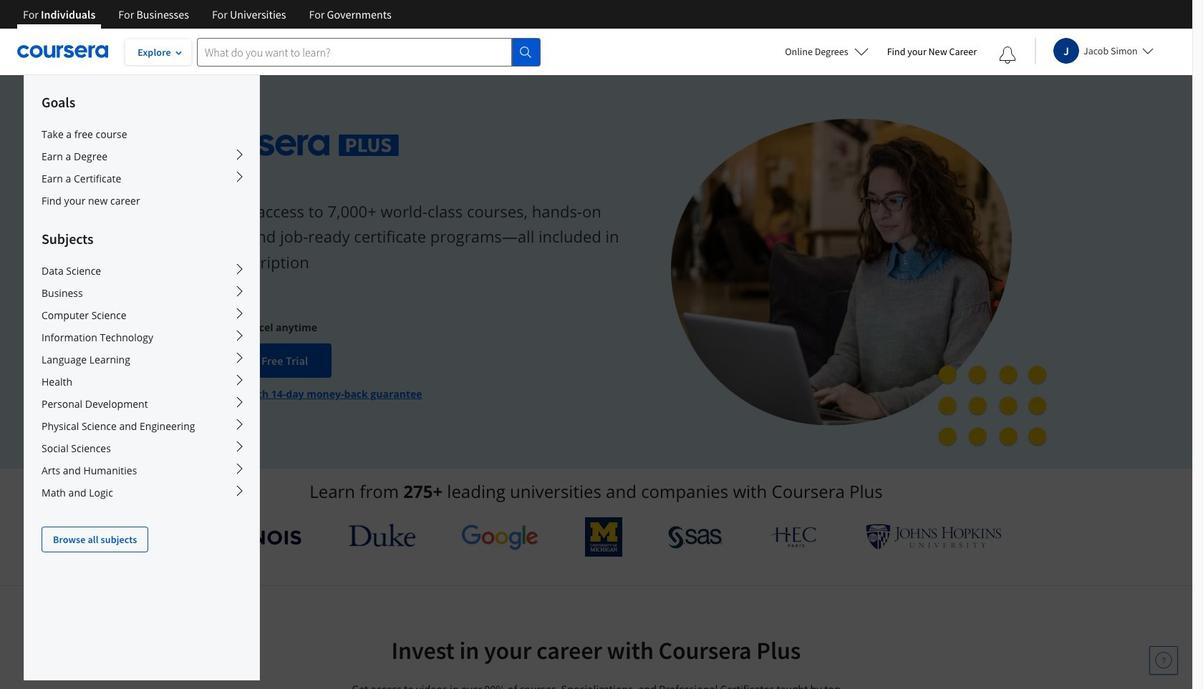 Task type: locate. For each thing, give the bounding box(es) containing it.
None search field
[[197, 38, 541, 66]]

explore menu element
[[24, 75, 259, 553]]

google image
[[461, 524, 539, 551]]

What do you want to learn? text field
[[197, 38, 512, 66]]

help center image
[[1155, 653, 1173, 670]]

hec paris image
[[769, 523, 819, 552]]

university of michigan image
[[585, 518, 622, 557]]

sas image
[[669, 526, 723, 549]]



Task type: describe. For each thing, give the bounding box(es) containing it.
duke university image
[[349, 524, 415, 547]]

coursera image
[[17, 40, 108, 63]]

banner navigation
[[11, 0, 403, 39]]

coursera plus image
[[181, 134, 399, 156]]

university of illinois at urbana-champaign image
[[191, 526, 303, 549]]

johns hopkins university image
[[866, 524, 1002, 551]]



Task type: vqa. For each thing, say whether or not it's contained in the screenshot.
FOR
no



